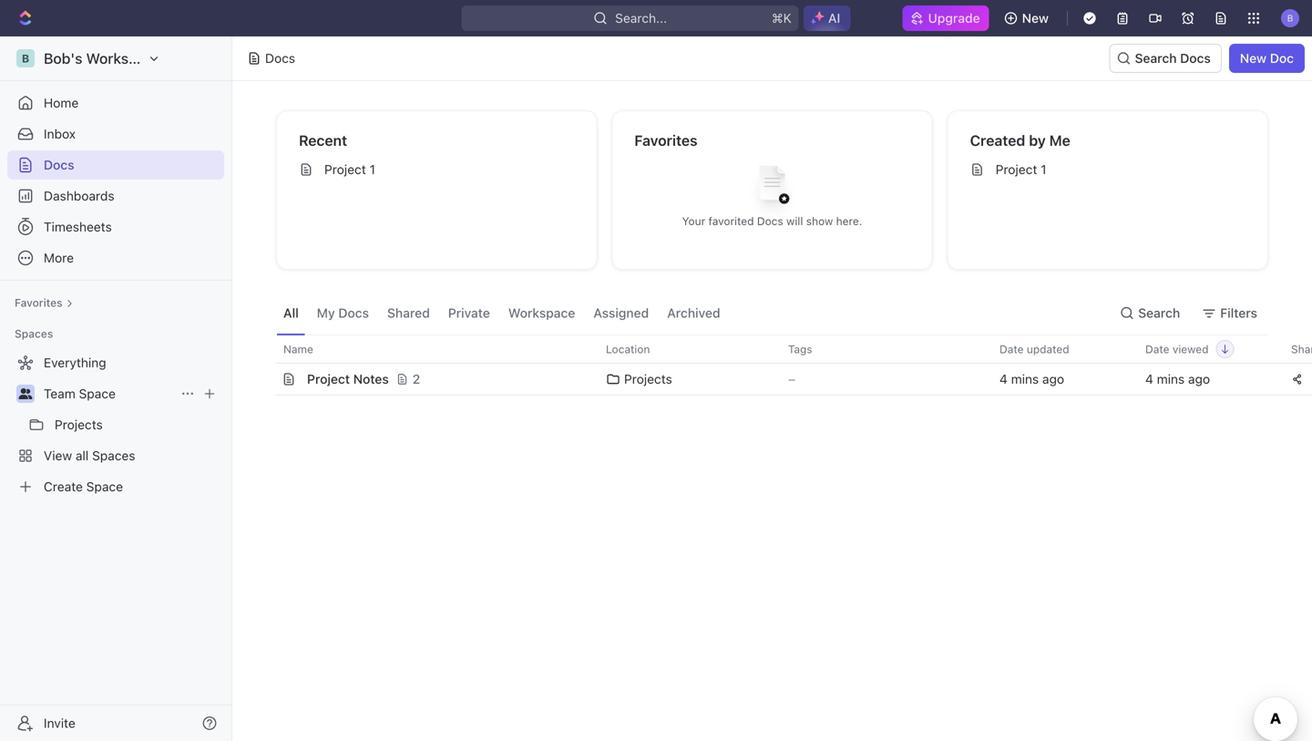 Task type: vqa. For each thing, say whether or not it's contained in the screenshot.
James Peterson's Workspace, , "element"
no



Task type: describe. For each thing, give the bounding box(es) containing it.
table containing project notes
[[256, 335, 1313, 396]]

new doc button
[[1230, 44, 1305, 73]]

2 4 from the left
[[1146, 371, 1154, 387]]

here.
[[837, 215, 863, 227]]

create space
[[44, 479, 123, 494]]

project notes
[[307, 371, 389, 387]]

favorites inside button
[[15, 296, 63, 309]]

created by me
[[971, 132, 1071, 149]]

filters button
[[1195, 299, 1269, 328]]

new for new doc
[[1241, 51, 1267, 66]]

docs link
[[7, 150, 224, 180]]

projects inside row
[[624, 371, 673, 387]]

date viewed button
[[1135, 335, 1246, 364]]

archived
[[667, 305, 721, 320]]

projects inside tree
[[55, 417, 103, 432]]

everything
[[44, 355, 106, 370]]

b button
[[1276, 4, 1305, 33]]

user group image
[[19, 388, 32, 399]]

more button
[[7, 243, 224, 273]]

all button
[[276, 292, 306, 335]]

will
[[787, 215, 803, 227]]

1 for recent
[[370, 162, 375, 177]]

b inside "bob's workspace, ," "element"
[[22, 52, 29, 65]]

tree inside sidebar navigation
[[7, 348, 224, 501]]

my docs button
[[310, 292, 376, 335]]

project for created by me
[[996, 162, 1038, 177]]

dashboards
[[44, 188, 115, 203]]

2 mins from the left
[[1157, 371, 1185, 387]]

all
[[76, 448, 89, 463]]

shared button
[[380, 292, 437, 335]]

view all spaces link
[[7, 441, 221, 470]]

upgrade
[[929, 10, 981, 26]]

view all spaces
[[44, 448, 135, 463]]

0 vertical spatial spaces
[[15, 327, 53, 340]]

everything link
[[7, 348, 221, 377]]

create
[[44, 479, 83, 494]]

viewed
[[1173, 343, 1209, 356]]

row containing project notes
[[256, 363, 1313, 396]]

favorites button
[[7, 292, 81, 314]]

project 1 link for recent
[[292, 155, 589, 184]]

location
[[606, 343, 650, 356]]

private button
[[441, 292, 498, 335]]

shar
[[1292, 343, 1313, 356]]

search...
[[616, 10, 668, 26]]

updated
[[1027, 343, 1070, 356]]

spaces inside view all spaces link
[[92, 448, 135, 463]]

project 1 link for created by me
[[963, 155, 1261, 184]]

bob's workspace, , element
[[16, 49, 35, 67]]

new button
[[997, 4, 1060, 33]]

me
[[1050, 132, 1071, 149]]

search for search docs
[[1135, 51, 1177, 66]]

team
[[44, 386, 75, 401]]

2 ago from the left
[[1189, 371, 1211, 387]]

project 1 for recent
[[325, 162, 375, 177]]

docs inside 'link'
[[44, 157, 74, 172]]

1 4 from the left
[[1000, 371, 1008, 387]]

private
[[448, 305, 490, 320]]

bob's
[[44, 50, 82, 67]]

date for date viewed
[[1146, 343, 1170, 356]]

shared
[[387, 305, 430, 320]]

row containing name
[[256, 335, 1313, 364]]

1 mins from the left
[[1012, 371, 1039, 387]]

tab list containing all
[[276, 292, 728, 335]]

1 ago from the left
[[1043, 371, 1065, 387]]

space for create space
[[86, 479, 123, 494]]

workspace inside button
[[509, 305, 576, 320]]

⌘k
[[772, 10, 792, 26]]

ai
[[829, 10, 841, 26]]

more
[[44, 250, 74, 265]]

home link
[[7, 88, 224, 118]]

bob's workspace
[[44, 50, 162, 67]]

home
[[44, 95, 79, 110]]



Task type: locate. For each thing, give the bounding box(es) containing it.
favorited
[[709, 215, 754, 227]]

my
[[317, 305, 335, 320]]

project
[[325, 162, 366, 177], [996, 162, 1038, 177], [307, 371, 350, 387]]

date updated
[[1000, 343, 1070, 356]]

project 1 link
[[292, 155, 589, 184], [963, 155, 1261, 184]]

–
[[789, 371, 796, 387]]

ago down viewed
[[1189, 371, 1211, 387]]

project 1 down recent
[[325, 162, 375, 177]]

timesheets
[[44, 219, 112, 234]]

doc
[[1271, 51, 1295, 66]]

workspace button
[[501, 292, 583, 335]]

2 4 mins ago from the left
[[1146, 371, 1211, 387]]

row
[[256, 335, 1313, 364], [256, 363, 1313, 396]]

1 for created by me
[[1041, 162, 1047, 177]]

team space
[[44, 386, 116, 401]]

date left updated at right
[[1000, 343, 1024, 356]]

1 horizontal spatial 4
[[1146, 371, 1154, 387]]

search docs button
[[1110, 44, 1222, 73]]

show
[[807, 215, 833, 227]]

search button
[[1113, 299, 1192, 328]]

project down the created by me
[[996, 162, 1038, 177]]

new
[[1023, 10, 1049, 26], [1241, 51, 1267, 66]]

name
[[284, 343, 313, 356]]

timesheets link
[[7, 212, 224, 242]]

4 mins ago down date updated button
[[1000, 371, 1065, 387]]

0 horizontal spatial favorites
[[15, 296, 63, 309]]

b up doc
[[1288, 13, 1294, 23]]

project down "name"
[[307, 371, 350, 387]]

4
[[1000, 371, 1008, 387], [1146, 371, 1154, 387]]

1
[[370, 162, 375, 177], [1041, 162, 1047, 177]]

workspace up home link
[[86, 50, 162, 67]]

space
[[79, 386, 116, 401], [86, 479, 123, 494]]

filters button
[[1195, 299, 1269, 328]]

1 horizontal spatial ago
[[1189, 371, 1211, 387]]

tree
[[7, 348, 224, 501]]

by
[[1029, 132, 1046, 149]]

0 vertical spatial space
[[79, 386, 116, 401]]

1 horizontal spatial spaces
[[92, 448, 135, 463]]

mins
[[1012, 371, 1039, 387], [1157, 371, 1185, 387]]

project 1
[[325, 162, 375, 177], [996, 162, 1047, 177]]

view
[[44, 448, 72, 463]]

date inside button
[[1146, 343, 1170, 356]]

created
[[971, 132, 1026, 149]]

1 horizontal spatial mins
[[1157, 371, 1185, 387]]

search inside search button
[[1139, 305, 1181, 320]]

create space link
[[7, 472, 221, 501]]

sidebar navigation
[[0, 36, 236, 741]]

1 vertical spatial favorites
[[15, 296, 63, 309]]

2 date from the left
[[1146, 343, 1170, 356]]

date for date updated
[[1000, 343, 1024, 356]]

2 1 from the left
[[1041, 162, 1047, 177]]

project 1 down the created by me
[[996, 162, 1047, 177]]

favorites
[[635, 132, 698, 149], [15, 296, 63, 309]]

mins down date updated button
[[1012, 371, 1039, 387]]

tree containing everything
[[7, 348, 224, 501]]

4 mins ago down date viewed
[[1146, 371, 1211, 387]]

workspace
[[86, 50, 162, 67], [509, 305, 576, 320]]

0 vertical spatial favorites
[[635, 132, 698, 149]]

space for team space
[[79, 386, 116, 401]]

1 vertical spatial projects
[[55, 417, 103, 432]]

b left 'bob's'
[[22, 52, 29, 65]]

spaces
[[15, 327, 53, 340], [92, 448, 135, 463]]

project inside row
[[307, 371, 350, 387]]

date viewed
[[1146, 343, 1209, 356]]

new left doc
[[1241, 51, 1267, 66]]

0 vertical spatial search
[[1135, 51, 1177, 66]]

date left viewed
[[1146, 343, 1170, 356]]

0 horizontal spatial date
[[1000, 343, 1024, 356]]

0 vertical spatial workspace
[[86, 50, 162, 67]]

1 horizontal spatial favorites
[[635, 132, 698, 149]]

projects link
[[55, 410, 221, 439]]

1 row from the top
[[256, 335, 1313, 364]]

inbox
[[44, 126, 76, 141]]

assigned button
[[586, 292, 657, 335]]

0 horizontal spatial 4 mins ago
[[1000, 371, 1065, 387]]

row up –
[[256, 335, 1313, 364]]

search docs
[[1135, 51, 1211, 66]]

1 vertical spatial workspace
[[509, 305, 576, 320]]

0 horizontal spatial b
[[22, 52, 29, 65]]

your favorited docs will show here.
[[682, 215, 863, 227]]

1 1 from the left
[[370, 162, 375, 177]]

dashboards link
[[7, 181, 224, 211]]

invite
[[44, 716, 75, 731]]

4 down date viewed
[[1146, 371, 1154, 387]]

0 horizontal spatial new
[[1023, 10, 1049, 26]]

recent
[[299, 132, 347, 149]]

archived button
[[660, 292, 728, 335]]

upgrade link
[[903, 5, 990, 31]]

project for recent
[[325, 162, 366, 177]]

0 horizontal spatial ago
[[1043, 371, 1065, 387]]

4 mins ago
[[1000, 371, 1065, 387], [1146, 371, 1211, 387]]

date updated button
[[989, 335, 1081, 364]]

b
[[1288, 13, 1294, 23], [22, 52, 29, 65]]

search for search
[[1139, 305, 1181, 320]]

1 date from the left
[[1000, 343, 1024, 356]]

mins down date viewed
[[1157, 371, 1185, 387]]

spaces down favorites button in the top left of the page
[[15, 327, 53, 340]]

0 horizontal spatial project 1
[[325, 162, 375, 177]]

1 horizontal spatial workspace
[[509, 305, 576, 320]]

new for new
[[1023, 10, 1049, 26]]

ago down updated at right
[[1043, 371, 1065, 387]]

workspace inside sidebar navigation
[[86, 50, 162, 67]]

1 project 1 from the left
[[325, 162, 375, 177]]

1 horizontal spatial project 1
[[996, 162, 1047, 177]]

row down tags
[[256, 363, 1313, 396]]

favorites down more
[[15, 296, 63, 309]]

1 vertical spatial search
[[1139, 305, 1181, 320]]

my docs
[[317, 305, 369, 320]]

ai button
[[804, 5, 851, 31]]

1 4 mins ago from the left
[[1000, 371, 1065, 387]]

projects down location
[[624, 371, 673, 387]]

1 horizontal spatial projects
[[624, 371, 673, 387]]

space down view all spaces link
[[86, 479, 123, 494]]

workspace right private at left top
[[509, 305, 576, 320]]

date inside button
[[1000, 343, 1024, 356]]

0 horizontal spatial 4
[[1000, 371, 1008, 387]]

1 project 1 link from the left
[[292, 155, 589, 184]]

search inside search docs button
[[1135, 51, 1177, 66]]

0 horizontal spatial 1
[[370, 162, 375, 177]]

all
[[284, 305, 299, 320]]

new doc
[[1241, 51, 1295, 66]]

1 vertical spatial b
[[22, 52, 29, 65]]

project 1 for created by me
[[996, 162, 1047, 177]]

0 horizontal spatial project 1 link
[[292, 155, 589, 184]]

no favorited docs image
[[736, 152, 809, 225]]

projects down team space
[[55, 417, 103, 432]]

1 horizontal spatial 1
[[1041, 162, 1047, 177]]

tab list
[[276, 292, 728, 335]]

your
[[682, 215, 706, 227]]

2 project 1 link from the left
[[963, 155, 1261, 184]]

0 horizontal spatial projects
[[55, 417, 103, 432]]

tags
[[789, 343, 813, 356]]

1 vertical spatial space
[[86, 479, 123, 494]]

0 horizontal spatial spaces
[[15, 327, 53, 340]]

notes
[[353, 371, 389, 387]]

date
[[1000, 343, 1024, 356], [1146, 343, 1170, 356]]

assigned
[[594, 305, 649, 320]]

0 vertical spatial new
[[1023, 10, 1049, 26]]

2
[[413, 371, 420, 387]]

b inside b dropdown button
[[1288, 13, 1294, 23]]

search
[[1135, 51, 1177, 66], [1139, 305, 1181, 320]]

space down everything link
[[79, 386, 116, 401]]

filters
[[1221, 305, 1258, 320]]

team space link
[[44, 379, 173, 408]]

2 project 1 from the left
[[996, 162, 1047, 177]]

favorites up your
[[635, 132, 698, 149]]

0 horizontal spatial mins
[[1012, 371, 1039, 387]]

2 row from the top
[[256, 363, 1313, 396]]

table
[[256, 335, 1313, 396]]

docs
[[265, 51, 295, 66], [1181, 51, 1211, 66], [44, 157, 74, 172], [757, 215, 784, 227], [339, 305, 369, 320]]

project down recent
[[325, 162, 366, 177]]

1 horizontal spatial new
[[1241, 51, 1267, 66]]

1 horizontal spatial 4 mins ago
[[1146, 371, 1211, 387]]

inbox link
[[7, 119, 224, 149]]

1 horizontal spatial project 1 link
[[963, 155, 1261, 184]]

0 horizontal spatial workspace
[[86, 50, 162, 67]]

1 horizontal spatial date
[[1146, 343, 1170, 356]]

ago
[[1043, 371, 1065, 387], [1189, 371, 1211, 387]]

spaces up create space link
[[92, 448, 135, 463]]

0 vertical spatial projects
[[624, 371, 673, 387]]

1 horizontal spatial b
[[1288, 13, 1294, 23]]

4 down date updated button
[[1000, 371, 1008, 387]]

1 vertical spatial spaces
[[92, 448, 135, 463]]

0 vertical spatial b
[[1288, 13, 1294, 23]]

new right upgrade
[[1023, 10, 1049, 26]]

1 vertical spatial new
[[1241, 51, 1267, 66]]



